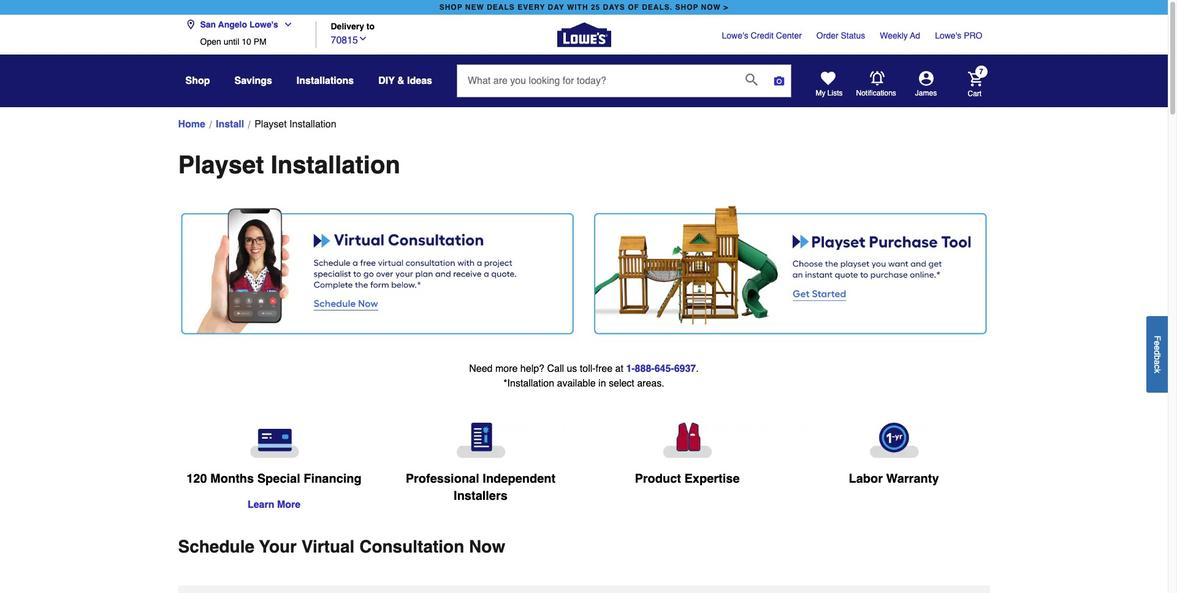 Task type: vqa. For each thing, say whether or not it's contained in the screenshot.
San Angelo Lowe's
yes



Task type: locate. For each thing, give the bounding box(es) containing it.
playset
[[255, 119, 287, 130], [178, 151, 264, 179]]

professional independent installers
[[406, 472, 556, 504]]

chevron down image down to
[[358, 33, 368, 43]]

angelo
[[218, 20, 247, 29]]

lowe's pro
[[935, 31, 983, 40]]

645-
[[655, 364, 674, 375]]

more
[[277, 500, 301, 511]]

0 horizontal spatial chevron down image
[[278, 20, 293, 29]]

d
[[1153, 351, 1163, 355]]

us
[[567, 364, 577, 375]]

financing
[[304, 472, 362, 486]]

ideas
[[407, 75, 432, 86]]

1 vertical spatial chevron down image
[[358, 33, 368, 43]]

120 months special financing
[[187, 472, 362, 486]]

installation down installations button
[[290, 119, 336, 130]]

select
[[609, 378, 635, 389]]

installation down playset installation link
[[271, 151, 400, 179]]

70815
[[331, 35, 358, 46]]

lowe's left pro
[[935, 31, 962, 40]]

help?
[[521, 364, 545, 375]]

0 horizontal spatial shop
[[440, 3, 463, 12]]

lowe's for lowe's credit center
[[722, 31, 749, 40]]

1 horizontal spatial shop
[[676, 3, 699, 12]]

open
[[200, 37, 221, 47]]

home link
[[178, 117, 205, 132]]

call
[[547, 364, 564, 375]]

need
[[469, 364, 493, 375]]

installation
[[290, 119, 336, 130], [271, 151, 400, 179]]

credit
[[751, 31, 774, 40]]

san angelo lowe's
[[200, 20, 278, 29]]

0 vertical spatial installation
[[290, 119, 336, 130]]

available
[[557, 378, 596, 389]]

shop new deals every day with 25 days of deals. shop now > link
[[437, 0, 731, 15]]

lowe's inside 'link'
[[935, 31, 962, 40]]

shop
[[440, 3, 463, 12], [676, 3, 699, 12]]

f e e d b a c k
[[1153, 336, 1163, 373]]

now
[[701, 3, 721, 12]]

1 horizontal spatial chevron down image
[[358, 33, 368, 43]]

playset right install
[[255, 119, 287, 130]]

savings
[[235, 75, 272, 86]]

shop left new
[[440, 3, 463, 12]]

lowe's
[[250, 20, 278, 29], [722, 31, 749, 40], [935, 31, 962, 40]]

professional
[[406, 472, 480, 486]]

playset installation down installations button
[[255, 119, 336, 130]]

lowe's up pm
[[250, 20, 278, 29]]

2 shop from the left
[[676, 3, 699, 12]]

a
[[1153, 360, 1163, 365]]

0 horizontal spatial lowe's
[[250, 20, 278, 29]]

diy & ideas button
[[379, 70, 432, 92]]

f
[[1153, 336, 1163, 341]]

2 horizontal spatial lowe's
[[935, 31, 962, 40]]

install
[[216, 119, 244, 130]]

chevron down image right angelo
[[278, 20, 293, 29]]

virtual
[[302, 537, 355, 557]]

k
[[1153, 369, 1163, 373]]

delivery
[[331, 22, 364, 32]]

order
[[817, 31, 839, 40]]

2 e from the top
[[1153, 346, 1163, 351]]

e up d
[[1153, 341, 1163, 346]]

weekly ad
[[880, 31, 921, 40]]

warranty
[[887, 472, 939, 486]]

deals.
[[642, 3, 673, 12]]

chevron down image inside 70815 button
[[358, 33, 368, 43]]

a dark blue background check icon. image
[[387, 423, 574, 459]]

chevron down image
[[278, 20, 293, 29], [358, 33, 368, 43]]

shop left now
[[676, 3, 699, 12]]

location image
[[186, 20, 195, 29]]

c
[[1153, 365, 1163, 369]]

120
[[187, 472, 207, 486]]

installations button
[[297, 70, 354, 92]]

playset installation down playset installation link
[[178, 151, 400, 179]]

lowe's inside "button"
[[250, 20, 278, 29]]

None search field
[[457, 64, 792, 109]]

schedule your virtual consultation now
[[178, 537, 505, 557]]

*installation
[[504, 378, 554, 389]]

0 vertical spatial chevron down image
[[278, 20, 293, 29]]

camera image
[[773, 75, 786, 87]]

1 vertical spatial installation
[[271, 151, 400, 179]]

b
[[1153, 355, 1163, 360]]

e
[[1153, 341, 1163, 346], [1153, 346, 1163, 351]]

e up b
[[1153, 346, 1163, 351]]

learn more link
[[248, 500, 301, 511]]

at
[[616, 364, 624, 375]]

1-
[[626, 364, 635, 375]]

san
[[200, 20, 216, 29]]

playset down install
[[178, 151, 264, 179]]

schedule
[[178, 537, 255, 557]]

1 e from the top
[[1153, 341, 1163, 346]]

more
[[496, 364, 518, 375]]

now
[[469, 537, 505, 557]]

lowe's left the credit
[[722, 31, 749, 40]]

1 horizontal spatial lowe's
[[722, 31, 749, 40]]

a blue 1-year labor warranty icon. image
[[801, 423, 988, 459]]

888-
[[635, 364, 655, 375]]



Task type: describe. For each thing, give the bounding box(es) containing it.
independent
[[483, 472, 556, 486]]

shop button
[[186, 70, 210, 92]]

home
[[178, 119, 205, 130]]

playset installation link
[[255, 117, 336, 132]]

learn
[[248, 500, 274, 511]]

choose the playset you want and get a quote to purchase online. image
[[594, 198, 988, 335]]

weekly ad link
[[880, 29, 921, 42]]

labor
[[849, 472, 883, 486]]

notifications
[[857, 89, 897, 97]]

shop new deals every day with 25 days of deals. shop now >
[[440, 3, 729, 12]]

my lists link
[[816, 71, 843, 98]]

pro
[[964, 31, 983, 40]]

product expertise
[[635, 472, 740, 486]]

0 vertical spatial playset installation
[[255, 119, 336, 130]]

25
[[591, 3, 601, 12]]

lowe's home improvement notification center image
[[870, 71, 885, 86]]

lowe's for lowe's pro
[[935, 31, 962, 40]]

status
[[841, 31, 866, 40]]

lowe's credit center
[[722, 31, 802, 40]]

in
[[599, 378, 606, 389]]

1-888-645-6937 link
[[626, 364, 696, 375]]

your
[[259, 537, 297, 557]]

order status link
[[817, 29, 866, 42]]

months
[[210, 472, 254, 486]]

toll-
[[580, 364, 596, 375]]

until
[[224, 37, 239, 47]]

of
[[628, 3, 640, 12]]

cart
[[968, 89, 982, 98]]

lowe's pro link
[[935, 29, 983, 42]]

a lowe's red vest icon. image
[[594, 423, 781, 459]]

need more help? call us toll-free at 1-888-645-6937 . *installation available in select areas.
[[469, 364, 699, 389]]

7
[[980, 68, 984, 76]]

day
[[548, 3, 565, 12]]

installations
[[297, 75, 354, 86]]

center
[[776, 31, 802, 40]]

special
[[257, 472, 300, 486]]

&
[[397, 75, 405, 86]]

lowe's home improvement logo image
[[557, 8, 611, 62]]

ad
[[910, 31, 921, 40]]

lists
[[828, 89, 843, 98]]

70815 button
[[331, 32, 368, 48]]

diy
[[379, 75, 395, 86]]

diy & ideas
[[379, 75, 432, 86]]

free
[[596, 364, 613, 375]]

james
[[916, 89, 937, 98]]

search image
[[746, 73, 758, 86]]

my lists
[[816, 89, 843, 98]]

every
[[518, 3, 545, 12]]

james button
[[897, 71, 956, 98]]

10
[[242, 37, 251, 47]]

days
[[603, 3, 625, 12]]

weekly
[[880, 31, 908, 40]]

1 vertical spatial playset
[[178, 151, 264, 179]]

labor warranty
[[849, 472, 939, 486]]

lowe's home improvement cart image
[[968, 71, 983, 86]]

1 vertical spatial playset installation
[[178, 151, 400, 179]]

my
[[816, 89, 826, 98]]

product
[[635, 472, 681, 486]]

Search Query text field
[[458, 65, 736, 97]]

pm
[[254, 37, 267, 47]]

deals
[[487, 3, 515, 12]]

areas.
[[637, 378, 665, 389]]

lowe's home improvement lists image
[[821, 71, 836, 86]]

delivery to
[[331, 22, 375, 32]]

san angelo lowe's button
[[186, 12, 298, 37]]

1 shop from the left
[[440, 3, 463, 12]]

>
[[724, 3, 729, 12]]

order status
[[817, 31, 866, 40]]

to
[[367, 22, 375, 32]]

f e e d b a c k button
[[1147, 316, 1168, 393]]

schedule a free virtual consultation to receive a quote. installation available in select areas. image
[[181, 198, 574, 335]]

shop
[[186, 75, 210, 86]]

6937
[[674, 364, 696, 375]]

0 vertical spatial playset
[[255, 119, 287, 130]]

learn more
[[248, 500, 301, 511]]

a dark blue credit card icon. image
[[181, 423, 368, 459]]

consultation
[[360, 537, 464, 557]]

.
[[696, 364, 699, 375]]

installers
[[454, 489, 508, 504]]

chevron down image inside san angelo lowe's "button"
[[278, 20, 293, 29]]



